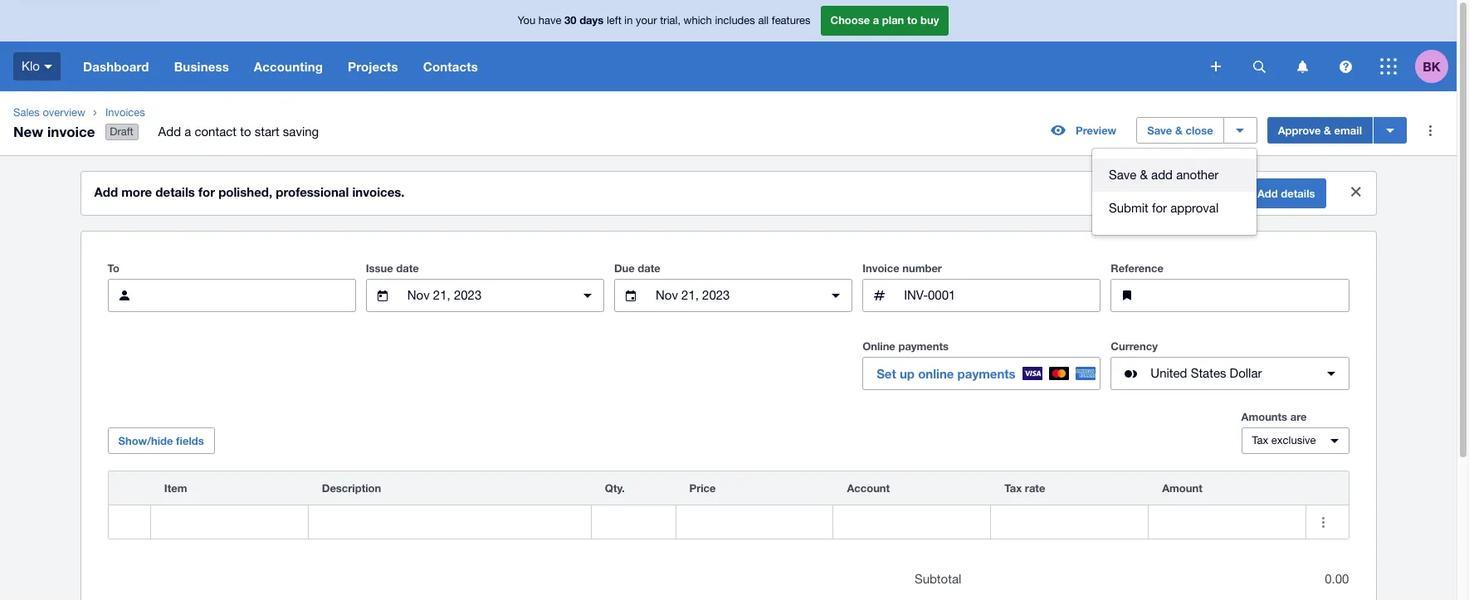 Task type: locate. For each thing, give the bounding box(es) containing it.
currency
[[1111, 340, 1158, 353]]

1 vertical spatial tax
[[1005, 482, 1022, 495]]

online
[[918, 366, 954, 381]]

add
[[158, 125, 181, 139], [94, 184, 118, 199], [1258, 187, 1278, 200]]

due
[[614, 262, 635, 275]]

& inside button
[[1324, 124, 1332, 137]]

group
[[1093, 149, 1257, 235]]

add left more
[[94, 184, 118, 199]]

start
[[255, 125, 280, 139]]

Issue date text field
[[406, 280, 565, 311]]

a
[[873, 13, 879, 27], [184, 125, 191, 139]]

& for email
[[1324, 124, 1332, 137]]

date right the due
[[638, 262, 661, 275]]

navigation
[[71, 42, 1200, 91]]

1 date from the left
[[396, 262, 419, 275]]

add left contact
[[158, 125, 181, 139]]

buy
[[921, 13, 939, 27]]

0 vertical spatial to
[[907, 13, 918, 27]]

&
[[1176, 124, 1183, 137], [1324, 124, 1332, 137], [1140, 168, 1148, 182]]

0 vertical spatial payments
[[899, 340, 949, 353]]

1 horizontal spatial date
[[638, 262, 661, 275]]

business button
[[162, 42, 241, 91]]

tax left rate
[[1005, 482, 1022, 495]]

due date
[[614, 262, 661, 275]]

to for contact
[[240, 125, 251, 139]]

1 horizontal spatial details
[[1281, 187, 1316, 200]]

0 vertical spatial a
[[873, 13, 879, 27]]

trial,
[[660, 14, 681, 27]]

united states dollar
[[1151, 366, 1262, 380]]

details inside button
[[1281, 187, 1316, 200]]

for left polished,
[[198, 184, 215, 199]]

save & close button
[[1137, 117, 1224, 144]]

more date options image for issue date
[[571, 279, 604, 312]]

for for skip for now
[[1181, 187, 1196, 200]]

number
[[903, 262, 942, 275]]

1 horizontal spatial a
[[873, 13, 879, 27]]

details right more
[[156, 184, 195, 199]]

& left email on the right top
[[1324, 124, 1332, 137]]

issue
[[366, 262, 393, 275]]

1 vertical spatial payments
[[958, 366, 1016, 381]]

1 horizontal spatial tax
[[1252, 434, 1269, 447]]

to
[[108, 262, 120, 275]]

a left contact
[[184, 125, 191, 139]]

tax down amounts
[[1252, 434, 1269, 447]]

tax inside invoice line item list element
[[1005, 482, 1022, 495]]

amounts are
[[1242, 410, 1307, 424]]

0 horizontal spatial save
[[1109, 168, 1137, 182]]

to left start on the left top of page
[[240, 125, 251, 139]]

date for issue date
[[396, 262, 419, 275]]

choose a plan to buy
[[831, 13, 939, 27]]

in
[[625, 14, 633, 27]]

left
[[607, 14, 622, 27]]

tax inside popup button
[[1252, 434, 1269, 447]]

dollar
[[1230, 366, 1262, 380]]

0 horizontal spatial a
[[184, 125, 191, 139]]

& inside list box
[[1140, 168, 1148, 182]]

united
[[1151, 366, 1188, 380]]

more date options image
[[571, 279, 604, 312], [820, 279, 853, 312]]

more date options image for due date
[[820, 279, 853, 312]]

1 horizontal spatial svg image
[[1340, 60, 1352, 73]]

Price field
[[676, 507, 833, 538]]

approve
[[1278, 124, 1321, 137]]

payments
[[899, 340, 949, 353], [958, 366, 1016, 381]]

0 horizontal spatial svg image
[[44, 65, 52, 69]]

add right now
[[1258, 187, 1278, 200]]

polished,
[[218, 184, 272, 199]]

add for add more details for polished, professional invoices.
[[94, 184, 118, 199]]

to for plan
[[907, 13, 918, 27]]

plan
[[882, 13, 904, 27]]

0 horizontal spatial more date options image
[[571, 279, 604, 312]]

1 horizontal spatial for
[[1152, 201, 1167, 215]]

Due date text field
[[654, 280, 813, 311]]

sales overview link
[[7, 105, 92, 121]]

date for due date
[[638, 262, 661, 275]]

new
[[13, 123, 43, 140]]

online
[[863, 340, 896, 353]]

invoice line item list element
[[108, 471, 1350, 540]]

1 horizontal spatial add
[[158, 125, 181, 139]]

2 horizontal spatial for
[[1181, 187, 1196, 200]]

to left "buy"
[[907, 13, 918, 27]]

Reference text field
[[1151, 280, 1349, 311]]

invoices
[[105, 106, 145, 119]]

accounting
[[254, 59, 323, 74]]

set up online payments button
[[863, 357, 1101, 390]]

svg image up email on the right top
[[1340, 60, 1352, 73]]

Amount field
[[1149, 507, 1306, 538]]

1 horizontal spatial save
[[1148, 124, 1173, 137]]

amount
[[1162, 482, 1203, 495]]

0 horizontal spatial tax
[[1005, 482, 1022, 495]]

professional
[[276, 184, 349, 199]]

save left the close
[[1148, 124, 1173, 137]]

invoice
[[47, 123, 95, 140]]

submit for approval button
[[1093, 192, 1257, 225]]

save for save & close
[[1148, 124, 1173, 137]]

save up submit
[[1109, 168, 1137, 182]]

Invoice number text field
[[903, 280, 1100, 311]]

online payments
[[863, 340, 949, 353]]

states
[[1191, 366, 1227, 380]]

dashboard
[[83, 59, 149, 74]]

now
[[1199, 187, 1220, 200]]

for down skip
[[1152, 201, 1167, 215]]

1 horizontal spatial payments
[[958, 366, 1016, 381]]

0 vertical spatial save
[[1148, 124, 1173, 137]]

1 horizontal spatial &
[[1176, 124, 1183, 137]]

a for plan
[[873, 13, 879, 27]]

0 horizontal spatial add
[[94, 184, 118, 199]]

tax
[[1252, 434, 1269, 447], [1005, 482, 1022, 495]]

to
[[907, 13, 918, 27], [240, 125, 251, 139]]

to inside banner
[[907, 13, 918, 27]]

svg image
[[1340, 60, 1352, 73], [44, 65, 52, 69]]

you have 30 days left in your trial, which includes all features
[[518, 13, 811, 27]]

more
[[121, 184, 152, 199]]

issue date
[[366, 262, 419, 275]]

payments right online
[[958, 366, 1016, 381]]

amounts
[[1242, 410, 1288, 424]]

None field
[[151, 506, 308, 539]]

0 vertical spatial tax
[[1252, 434, 1269, 447]]

0 horizontal spatial &
[[1140, 168, 1148, 182]]

details left close image
[[1281, 187, 1316, 200]]

features
[[772, 14, 811, 27]]

add a contact to start saving
[[158, 125, 319, 139]]

new invoice
[[13, 123, 95, 140]]

date
[[396, 262, 419, 275], [638, 262, 661, 275]]

1 vertical spatial a
[[184, 125, 191, 139]]

approve & email button
[[1268, 117, 1373, 144]]

save & add another
[[1109, 168, 1219, 182]]

Inventory item text field
[[151, 507, 308, 538]]

0 horizontal spatial date
[[396, 262, 419, 275]]

payments up online
[[899, 340, 949, 353]]

add
[[1152, 168, 1173, 182]]

for up approval at right
[[1181, 187, 1196, 200]]

saving
[[283, 125, 319, 139]]

& for add
[[1140, 168, 1148, 182]]

svg image right klo
[[44, 65, 52, 69]]

a left plan
[[873, 13, 879, 27]]

2 more date options image from the left
[[820, 279, 853, 312]]

have
[[539, 14, 562, 27]]

banner
[[0, 0, 1457, 91]]

30
[[565, 13, 577, 27]]

1 horizontal spatial to
[[907, 13, 918, 27]]

bk button
[[1416, 42, 1457, 91]]

2 date from the left
[[638, 262, 661, 275]]

add for add a contact to start saving
[[158, 125, 181, 139]]

email
[[1335, 124, 1362, 137]]

1 more date options image from the left
[[571, 279, 604, 312]]

& left add
[[1140, 168, 1148, 182]]

fields
[[176, 434, 204, 448]]

1 vertical spatial to
[[240, 125, 251, 139]]

klo button
[[0, 42, 71, 91]]

1 horizontal spatial more date options image
[[820, 279, 853, 312]]

list box
[[1093, 149, 1257, 235]]

add inside button
[[1258, 187, 1278, 200]]

set up online payments
[[877, 366, 1016, 381]]

1 vertical spatial save
[[1109, 168, 1137, 182]]

date right issue
[[396, 262, 419, 275]]

0 horizontal spatial to
[[240, 125, 251, 139]]

up
[[900, 366, 915, 381]]

account
[[847, 482, 890, 495]]

& left the close
[[1176, 124, 1183, 137]]

dashboard link
[[71, 42, 162, 91]]

2 horizontal spatial &
[[1324, 124, 1332, 137]]

sales
[[13, 106, 40, 119]]

svg image
[[1381, 58, 1397, 75], [1253, 60, 1266, 73], [1297, 60, 1308, 73], [1211, 61, 1221, 71]]

details
[[156, 184, 195, 199], [1281, 187, 1316, 200]]

skip
[[1156, 187, 1178, 200]]

2 horizontal spatial add
[[1258, 187, 1278, 200]]

Quantity field
[[592, 507, 675, 538]]

for
[[198, 184, 215, 199], [1181, 187, 1196, 200], [1152, 201, 1167, 215]]



Task type: describe. For each thing, give the bounding box(es) containing it.
add for add details
[[1258, 187, 1278, 200]]

contacts button
[[411, 42, 491, 91]]

save for save & add another
[[1109, 168, 1137, 182]]

more invoice options image
[[1414, 114, 1447, 147]]

close image
[[1340, 175, 1373, 208]]

invoice number element
[[863, 279, 1101, 312]]

klo
[[22, 59, 40, 73]]

tax exclusive button
[[1242, 428, 1350, 454]]

group containing save & add another
[[1093, 149, 1257, 235]]

submit
[[1109, 201, 1149, 215]]

approve & email
[[1278, 124, 1362, 137]]

invoice number
[[863, 262, 942, 275]]

tax rate
[[1005, 482, 1046, 495]]

preview
[[1076, 124, 1117, 137]]

svg image inside 'klo' 'popup button'
[[44, 65, 52, 69]]

which
[[684, 14, 712, 27]]

invoices.
[[352, 184, 405, 199]]

tax for tax rate
[[1005, 482, 1022, 495]]

set
[[877, 366, 896, 381]]

a for contact
[[184, 125, 191, 139]]

you
[[518, 14, 536, 27]]

& for close
[[1176, 124, 1183, 137]]

skip for now
[[1156, 187, 1220, 200]]

all
[[758, 14, 769, 27]]

draft
[[110, 125, 133, 138]]

submit for approval
[[1109, 201, 1219, 215]]

qty.
[[605, 482, 625, 495]]

navigation containing dashboard
[[71, 42, 1200, 91]]

bk
[[1423, 59, 1441, 73]]

tax exclusive
[[1252, 434, 1316, 447]]

sales overview
[[13, 106, 85, 119]]

more line item options element
[[1307, 472, 1349, 505]]

show/hide fields button
[[108, 428, 215, 454]]

invoice
[[863, 262, 900, 275]]

for for submit for approval
[[1152, 201, 1167, 215]]

list box containing save & add another
[[1093, 149, 1257, 235]]

rate
[[1025, 482, 1046, 495]]

add details
[[1258, 187, 1316, 200]]

are
[[1291, 410, 1307, 424]]

approval
[[1171, 201, 1219, 215]]

item
[[164, 482, 187, 495]]

banner containing bk
[[0, 0, 1457, 91]]

another
[[1177, 168, 1219, 182]]

accounting button
[[241, 42, 335, 91]]

more line item options image
[[1307, 506, 1340, 539]]

show/hide fields
[[118, 434, 204, 448]]

0 horizontal spatial payments
[[899, 340, 949, 353]]

tax for tax exclusive
[[1252, 434, 1269, 447]]

business
[[174, 59, 229, 74]]

show/hide
[[118, 434, 173, 448]]

add details button
[[1247, 179, 1326, 208]]

To text field
[[147, 280, 355, 311]]

choose
[[831, 13, 870, 27]]

save & add another button
[[1093, 159, 1257, 192]]

0 horizontal spatial for
[[198, 184, 215, 199]]

add more details for polished, professional invoices. status
[[81, 172, 1376, 215]]

days
[[580, 13, 604, 27]]

projects
[[348, 59, 398, 74]]

skip for now button
[[1146, 180, 1230, 207]]

payments inside popup button
[[958, 366, 1016, 381]]

exclusive
[[1272, 434, 1316, 447]]

projects button
[[335, 42, 411, 91]]

price
[[690, 482, 716, 495]]

subtotal
[[915, 572, 962, 586]]

contacts
[[423, 59, 478, 74]]

your
[[636, 14, 657, 27]]

includes
[[715, 14, 755, 27]]

close
[[1186, 124, 1214, 137]]

united states dollar button
[[1111, 357, 1350, 390]]

overview
[[43, 106, 85, 119]]

contact element
[[108, 279, 356, 312]]

preview button
[[1041, 117, 1127, 144]]

invoices link
[[99, 105, 332, 121]]

0 horizontal spatial details
[[156, 184, 195, 199]]

add more details for polished, professional invoices.
[[94, 184, 405, 199]]



Task type: vqa. For each thing, say whether or not it's contained in the screenshot.
the automate bill entry
no



